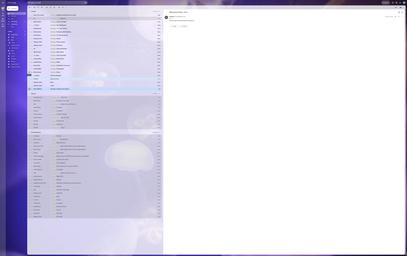 Task type: describe. For each thing, give the bounding box(es) containing it.
everything inside everything nickels and dimes
[[56, 229, 62, 231]]

30 row from the top
[[30, 133, 180, 136]]

snoozed link
[[12, 17, 18, 19]]

james inside the stay hydrated! row
[[41, 154, 45, 156]]

the inside 'link'
[[69, 98, 71, 100]]

4 inside brad , terry , bjord 4
[[49, 16, 50, 18]]

mateo, please add me to your linkedin network for ,
[[67, 162, 95, 163]]

everything inside everything excuses
[[56, 222, 62, 223]]

eloise for dinner
[[37, 80, 41, 81]]

tara for goodbye
[[37, 207, 40, 208]]

4 sharpay jones from the top
[[37, 91, 47, 92]]

everything inside everything dinner
[[56, 80, 62, 81]]

everything (no subject) for tara schultz
[[56, 225, 70, 227]]

security
[[63, 169, 68, 171]]

address
[[94, 173, 99, 175]]

everything inside everything seattle
[[56, 42, 62, 44]]

team
[[48, 203, 51, 205]]

4 oct for kangeroos
[[176, 20, 178, 21]]

grocery
[[63, 53, 68, 55]]

james for retry the level
[[37, 130, 41, 132]]

inactivity
[[81, 203, 86, 205]]

grayson
[[37, 177, 42, 178]]

meet heading
[[0, 29, 6, 30]]

41 row from the top
[[30, 198, 180, 202]]

dazzle
[[18, 50, 22, 51]]

snooze image
[[55, 7, 57, 9]]

kendall for chocolate
[[37, 119, 42, 120]]

everything inside "noise level" row
[[56, 108, 62, 109]]

promises
[[67, 158, 73, 160]]

tomorrow
[[71, 72, 78, 74]]

more
[[12, 29, 15, 31]]

maria williams
[[37, 98, 47, 100]]

unread button
[[31, 11, 40, 15]]

9 row from the top
[[30, 45, 180, 49]]

7 row from the top
[[30, 37, 180, 41]]

of for gorge
[[69, 111, 70, 113]]

add to tasks image
[[59, 7, 61, 9]]

compose button
[[7, 7, 20, 12]]

memes for james peterson
[[63, 130, 67, 132]]

20 row from the top
[[30, 86, 180, 90]]

yelp for 9th row from the bottom
[[37, 210, 40, 212]]

sunny side inside everything else tab panel
[[37, 237, 44, 238]]

40 row from the top
[[30, 194, 180, 198]]

trip for road trip
[[66, 199, 68, 201]]

parks for chocolate
[[42, 119, 45, 120]]

5 brad klo from the top
[[37, 141, 42, 143]]

everything grocery reminder
[[56, 53, 74, 55]]

everything never stop the car on a drive in the dark
[[56, 184, 87, 186]]

everything inside everything updating our google account inactivity policy
[[56, 203, 62, 204]]

2 vertical spatial mateo,
[[63, 173, 67, 175]]

3 oct
[[176, 24, 178, 25]]

1 vertical spatial level
[[74, 130, 77, 132]]

everything inside everything never stop the car on a drive in the dark
[[56, 184, 62, 186]]

inbox section options image
[[177, 12, 178, 14]]

noah inside row
[[63, 218, 66, 220]]

6 row from the top
[[30, 34, 180, 37]]

13
[[27, 23, 28, 25]]

me , bjord 2 for no birds
[[37, 151, 44, 152]]

vanian for emergency work meeting
[[41, 35, 46, 36]]

retry
[[68, 130, 71, 132]]

main menu image
[[2, 2, 4, 4]]

month!
[[80, 16, 85, 18]]

21 link
[[1, 7, 5, 10]]

everything inside everything magic potion
[[56, 196, 62, 197]]

everything inside everything iphone charger
[[56, 46, 62, 47]]

delete image
[[46, 7, 47, 9]]

maria , james 2
[[37, 154, 46, 156]]

27 row from the top
[[30, 122, 180, 125]]

mateo, for 2
[[67, 166, 71, 167]]

row containing terry turtle
[[30, 232, 180, 236]]

24 row from the top
[[30, 110, 180, 114]]

(no for peterson
[[63, 188, 65, 190]]

28 row from the top
[[30, 125, 180, 129]]

for for tomorrow
[[69, 72, 71, 74]]

thought
[[68, 23, 74, 25]]

bjord down delete icon
[[45, 16, 49, 18]]

add for ,
[[76, 162, 78, 163]]

sunny inside unread 'tab panel'
[[37, 72, 41, 74]]

brad for 33th row from the bottom
[[37, 87, 40, 89]]

mateo, for ,
[[67, 162, 71, 163]]

1 23 from the left
[[171, 12, 172, 13]]

brad klo for friday
[[37, 138, 42, 139]]

everything inside everything goodbye
[[56, 207, 62, 208]]

magic
[[63, 195, 66, 197]]

4 sharpay from the top
[[37, 91, 43, 92]]

brad klo for (no
[[37, 123, 42, 124]]

me inside no birds row
[[37, 151, 39, 152]]

everything inside everything slime help
[[56, 237, 62, 238]]

you for 25th row from the top
[[82, 115, 84, 117]]

43 row from the top
[[30, 206, 180, 209]]

everything halloween watching movie month!
[[56, 16, 85, 18]]

me inside "noise level" row
[[37, 108, 39, 109]]

ahmed hamoud for magic
[[37, 195, 47, 197]]

google for google accounts team
[[37, 203, 42, 205]]

email
[[91, 173, 94, 175]]

jones for nitro pepsi
[[43, 240, 46, 242]]

4 oct for halloween watching movie month!
[[175, 16, 178, 17]]

4 inside me , bjord , terry 4
[[47, 108, 48, 109]]

welcome home link
[[56, 87, 170, 89]]

14 row from the top
[[30, 64, 180, 67]]

sunny side inside unread 'tab panel'
[[37, 72, 44, 74]]

hello up hiya link
[[12, 41, 16, 42]]

unread
[[35, 12, 40, 14]]

everything nitro pepsi
[[56, 240, 69, 242]]

reminder inside 'link'
[[56, 98, 62, 100]]

0 horizontal spatial for
[[60, 83, 62, 85]]

emails
[[16, 53, 20, 54]]

kendall parks for wallet
[[37, 68, 46, 70]]

level inside "noise level" row
[[71, 108, 74, 109]]

umlaut for never stop the car on a drive in the dark
[[41, 184, 45, 186]]

nickels
[[63, 229, 67, 231]]

wallet
[[63, 68, 67, 70]]

jones for hat brands
[[43, 214, 46, 216]]

meetings
[[12, 65, 18, 66]]

47 row from the top
[[30, 221, 180, 224]]

everything inside everything food for thought
[[56, 24, 62, 25]]

13 row from the top
[[30, 60, 180, 64]]

52 row from the top
[[30, 239, 180, 243]]

2 social from the top
[[56, 162, 60, 163]]

44 row from the top
[[30, 209, 180, 213]]

optional
[[69, 126, 74, 128]]

everything inside the everything friday plans
[[56, 138, 62, 139]]

more button
[[7, 28, 29, 31]]

peterson for (no subject)
[[42, 188, 47, 190]]

26 row from the top
[[30, 118, 180, 122]]

trip inside unread 'tab panel'
[[63, 61, 65, 62]]

0 vertical spatial memes
[[12, 68, 17, 69]]

klo for (no
[[41, 123, 42, 124]]

1 inside unread 'tab panel'
[[170, 12, 170, 13]]

15 row from the top
[[30, 67, 180, 71]]

46 row from the top
[[30, 217, 180, 221]]

eloise inside everything else tab panel
[[41, 166, 45, 167]]

sunshine
[[17, 74, 23, 75]]

gmail image
[[8, 1, 19, 5]]

2 for stay hydrated!
[[46, 154, 46, 156]]

2 row from the top
[[30, 19, 180, 22]]

1 horizontal spatial 21
[[27, 14, 28, 16]]

everything inside the everything schedule for tomorrow
[[56, 72, 62, 74]]

everything else
[[35, 146, 45, 148]]

everything car wash cash inferno
[[56, 177, 76, 178]]

in inside tab panel
[[80, 184, 81, 186]]

leaf link
[[12, 56, 15, 57]]

sent
[[12, 20, 15, 22]]

everything inside the everything no birds
[[56, 151, 62, 152]]

3 inside sharpay , tyler 3
[[47, 95, 48, 96]]

noah , eloise 2
[[37, 166, 46, 167]]

everything inside everything our trip
[[56, 233, 62, 234]]

me , tara
[[37, 222, 42, 223]]

sharpay , tyler 3
[[37, 94, 48, 96]]

everything noah
[[56, 218, 66, 220]]

everything inside everything road trip
[[56, 199, 62, 201]]

sharpay for seattle
[[37, 42, 43, 44]]

everything inside "everything halloween watching movie month!"
[[56, 16, 62, 17]]

2 vertical spatial linkedin
[[37, 173, 42, 175]]

everything inside the everything noah
[[56, 218, 62, 219]]

updates for 25th row from the top
[[67, 115, 72, 117]]

radiant sunshine link
[[12, 74, 23, 75]]

charger
[[68, 46, 73, 48]]

gorge
[[65, 111, 69, 113]]

11 row from the top
[[30, 52, 180, 56]]

everything inside 'button'
[[35, 146, 42, 148]]

no birds row
[[30, 150, 180, 153]]

mateo inside unread 'tab panel'
[[63, 57, 67, 59]]

sharpay jones for free
[[37, 50, 47, 51]]

(no for klo
[[63, 123, 65, 124]]

parking
[[63, 76, 68, 77]]

show details image
[[192, 20, 193, 21]]

1 for leaf
[[28, 56, 28, 57]]

everything inside everything driver feedback
[[56, 181, 62, 182]]

yelp for 39th row from the top of the main content containing unread
[[37, 192, 40, 193]]

row containing linkedin messages
[[30, 172, 180, 176]]

brad for 22th row from the bottom
[[37, 138, 40, 139]]

memes for brad klo
[[63, 141, 67, 143]]

fin mccloud for banana bread
[[37, 38, 45, 40]]

bjord inside broken promises row
[[40, 158, 43, 160]]

48 row from the top
[[30, 224, 180, 228]]

bjord umlaut for never
[[37, 184, 45, 186]]

19 row from the top
[[30, 82, 180, 86]]

everything inside everything treatment optional
[[56, 126, 62, 128]]

umlaut for mateo sucks
[[41, 57, 46, 59]]

scheduled
[[12, 23, 19, 25]]

chocolate
[[63, 119, 69, 120]]

everything inside everything re: gorge of the jungle
[[56, 111, 62, 113]]

3 for 3
[[27, 41, 28, 42]]

Search in emails search field
[[30, 1, 98, 5]]

everything driver feedback
[[56, 181, 73, 182]]

kendall for dan flashes
[[37, 31, 42, 33]]

everything emergency work meeting
[[56, 35, 79, 36]]

advanced search options image
[[93, 1, 97, 5]]

stay hydrated! row
[[30, 153, 180, 157]]

eloise vanian for dinner
[[37, 80, 46, 81]]

everything inside everything grocery reminder
[[56, 53, 62, 55]]

jack inside unread 'tab panel'
[[40, 61, 43, 62]]

dimes
[[70, 229, 74, 231]]

starred tab panel
[[30, 101, 180, 144]]

sharpay jones for hat
[[37, 214, 46, 216]]

kendall for wallet
[[37, 68, 42, 70]]

4 for your refrigerator
[[175, 27, 176, 29]]

terry inside "noise level" row
[[44, 108, 47, 109]]

1 vertical spatial hiya
[[12, 44, 15, 45]]

the right "retry"
[[71, 130, 73, 132]]

james peterson for retry the level
[[37, 130, 47, 132]]

defrost
[[64, 98, 69, 100]]

row containing brad
[[30, 15, 180, 19]]

else
[[43, 146, 45, 148]]

pizza link
[[56, 91, 170, 93]]

, inside the stay hydrated! row
[[41, 154, 41, 156]]

james peterson for (no subject)
[[37, 188, 47, 190]]

friday
[[63, 138, 66, 139]]

31 row from the top
[[30, 136, 180, 140]]

seattle
[[63, 42, 67, 44]]

bjord umlaut for re:
[[37, 111, 45, 113]]

32 row from the top
[[30, 140, 180, 144]]

39 row from the top
[[30, 191, 180, 194]]

Search in emails text field
[[34, 2, 89, 4]]

hiya inside unread 'tab panel'
[[63, 39, 65, 40]]

our
[[63, 233, 65, 234]]

side inside everything else tab panel
[[41, 237, 44, 238]]

pizza for pizza for breakfast
[[56, 83, 59, 85]]

2 for no birds
[[43, 151, 44, 152]]

noah inside mateo, please add me to your linkedin network row
[[37, 166, 41, 167]]

1 vertical spatial work
[[13, 53, 16, 54]]

jones for free stock
[[43, 50, 47, 51]]

food
[[63, 23, 66, 25]]

stock
[[66, 50, 70, 51]]

21 row from the top
[[30, 90, 180, 93]]

oct for thought
[[176, 24, 178, 25]]

1 for hiya
[[28, 44, 28, 45]]

everything inside the everything your refrigerator
[[56, 27, 62, 29]]

unread tab panel
[[30, 10, 180, 101]]

everything inside everything hat brands
[[56, 214, 62, 216]]

and
[[67, 229, 70, 231]]

tyler inside everything else tab panel
[[45, 162, 48, 163]]

reminder to defrost the chicken
[[56, 98, 77, 100]]

everything (no subject) for james peterson
[[56, 188, 70, 190]]

glisten
[[17, 71, 21, 72]]

2 for broken promises
[[43, 158, 44, 160]]

iphone
[[63, 46, 67, 48]]

noise
[[68, 108, 71, 109]]

jeremy for parking
[[37, 76, 42, 77]]

everything inside everything car wash cash inferno
[[56, 177, 62, 178]]

inferno
[[72, 177, 76, 178]]

4 row from the top
[[30, 26, 180, 30]]

linkedin messages
[[37, 173, 49, 175]]

williams
[[41, 98, 47, 100]]

terry inside everything else tab panel
[[37, 233, 40, 234]]

2 mateo, please add me to your linkedin network row from the top
[[30, 165, 180, 168]]

laughter dazzle link
[[12, 50, 22, 51]]

bjord inside "noise level" row
[[40, 108, 43, 109]]

from for 39th row from the top of the main content containing unread
[[73, 192, 75, 193]]

brad for 32th row from the top
[[37, 141, 40, 143]]

work emails
[[13, 53, 20, 54]]

plans
[[67, 138, 70, 139]]

to inside 'link'
[[63, 98, 64, 100]]

25 row from the top
[[30, 114, 180, 118]]

near inside everything else tab panel
[[79, 192, 82, 193]]

updates for 39th row from the top of the main content containing unread
[[67, 192, 72, 193]]

bjord inside no birds row
[[40, 151, 43, 152]]

the left dark at the bottom
[[82, 184, 84, 186]]

leaf
[[12, 56, 15, 57]]

mateo, please add me to your linkedin network for 2
[[67, 166, 95, 167]]

search in emails image
[[31, 1, 34, 5]]

the left car
[[70, 184, 72, 186]]

mail navigation
[[0, 6, 7, 256]]

watching
[[70, 16, 76, 18]]

schedule
[[63, 72, 69, 74]]

your
[[63, 27, 66, 29]]

bjord up "me , brad 2"
[[37, 23, 41, 25]]

peterson for retry the level
[[42, 130, 47, 132]]

kendall parks inside everything else tab panel
[[37, 229, 45, 231]]

0 vertical spatial reminder
[[68, 53, 74, 55]]

everything mateo, your pin is 175993. please confirm your email address
[[56, 173, 99, 175]]

21 inside mail navigation
[[4, 7, 5, 9]]

spaces
[[1, 23, 5, 24]]

from for 25th row from the top
[[73, 115, 75, 117]]

hat
[[63, 214, 65, 216]]

everything inside everything mateo, your pin is 175993. please confirm your email address
[[56, 173, 62, 175]]

mail
[[2, 11, 4, 12]]

in inside unread 'tab panel'
[[66, 61, 67, 62]]

jeremy for barbie
[[37, 65, 42, 66]]



Task type: vqa. For each thing, say whether or not it's contained in the screenshot.


Task type: locate. For each thing, give the bounding box(es) containing it.
everything seattle
[[56, 42, 67, 44]]

2 vertical spatial me , bjord 2
[[37, 158, 44, 160]]

everything inside everything broken promises
[[56, 158, 62, 160]]

everything inside everything barbie movie
[[56, 65, 62, 66]]

hello left stay
[[63, 154, 66, 156]]

bjord up maria , james 2 in the left of the page
[[40, 151, 43, 152]]

noise level row
[[30, 107, 180, 110]]

1 subject) from the top
[[65, 123, 70, 124]]

1 spots from the top
[[76, 115, 79, 117]]

jones for seattle
[[43, 42, 47, 44]]

meetings link
[[12, 65, 18, 66]]

please down promises
[[72, 162, 76, 163]]

0 vertical spatial jack
[[40, 61, 43, 62]]

1 eloise vanian from the top
[[37, 35, 46, 36]]

everything inside everything emergency work meeting
[[56, 35, 62, 36]]

schultz down google accounts team
[[40, 207, 45, 208]]

mark as read image
[[51, 7, 53, 9]]

ahmed for magic
[[37, 195, 42, 197]]

driver
[[63, 181, 66, 182]]

2 me , bjord 2 from the top
[[37, 151, 44, 152]]

bjord umlaut down jack peters
[[37, 184, 45, 186]]

4 brad klo from the top
[[37, 138, 42, 139]]

everything inside 'everything free stock'
[[56, 50, 62, 51]]

1 vertical spatial tyler
[[45, 162, 48, 163]]

12 row from the top
[[30, 56, 180, 60]]

2 vertical spatial 3
[[47, 95, 48, 96]]

welcome home
[[56, 87, 65, 89]]

0 horizontal spatial 21
[[4, 7, 5, 9]]

51 row from the top
[[30, 236, 180, 239]]

oct up aug
[[176, 24, 178, 25]]

2 ahmed from the top
[[37, 199, 42, 201]]

0 vertical spatial for
[[66, 23, 68, 25]]

brad for 27th row from the top of the main content containing unread
[[37, 123, 40, 124]]

bjord umlaut for food
[[37, 23, 46, 25]]

jeremy miller for parking
[[37, 76, 46, 77]]

2 vertical spatial james peterson
[[37, 188, 47, 190]]

1 sunny from the top
[[37, 72, 41, 74]]

1 vertical spatial mateo,
[[67, 166, 71, 167]]

1 everything (no subject) from the top
[[56, 123, 70, 124]]

pizza
[[56, 83, 59, 85], [56, 91, 59, 92]]

eloise for emergency
[[37, 35, 41, 36]]

23 row from the top
[[30, 97, 180, 101]]

mateo up everything trip in december
[[63, 57, 67, 59]]

welcome
[[56, 87, 62, 89], [63, 210, 68, 212]]

from down on
[[73, 192, 75, 193]]

everything inside everything wallet
[[56, 68, 62, 70]]

1 vertical spatial oct
[[177, 20, 178, 21]]

3 social from the top
[[56, 166, 60, 167]]

umlaut for re: gorge of the jungle
[[41, 111, 45, 113]]

updates up potion
[[67, 192, 72, 193]]

umlaut for food for thought
[[41, 23, 46, 25]]

google right our
[[71, 203, 75, 205]]

2 inside no birds row
[[43, 151, 44, 152]]

1 kendall from the top
[[37, 31, 42, 33]]

1 vertical spatial jack
[[37, 181, 40, 182]]

leaves link
[[12, 62, 17, 63]]

brad klo inside unread 'tab panel'
[[37, 87, 42, 89]]

2 sharpay from the top
[[37, 46, 43, 48]]

labels heading
[[9, 34, 27, 36]]

29 row from the top
[[30, 129, 180, 133]]

google down noah , eloise 2
[[37, 169, 42, 171]]

1 vertical spatial memes
[[63, 130, 67, 132]]

3 sunny from the top
[[37, 237, 41, 238]]

jack inside everything else tab panel
[[37, 181, 40, 182]]

schultz for (no subject)
[[40, 225, 45, 227]]

google
[[37, 169, 42, 171], [37, 203, 42, 205], [71, 203, 75, 205]]

subject) up and
[[65, 225, 70, 227]]

3 subject) from the top
[[65, 225, 70, 227]]

hamoud for magic potion
[[42, 195, 47, 197]]

leaves up re: at the left
[[63, 108, 67, 109]]

175993.
[[74, 173, 78, 175]]

hiya up seattle
[[63, 39, 65, 40]]

select tooltip
[[30, 81, 35, 86]]

tyler inside unread 'tab panel'
[[43, 94, 47, 96]]

the right defrost
[[69, 98, 71, 100]]

3 brad klo from the top
[[37, 134, 42, 135]]

0 vertical spatial eloise
[[37, 35, 41, 36]]

0 vertical spatial of
[[172, 12, 174, 13]]

1 horizontal spatial mateo
[[73, 210, 77, 212]]

hello for kangeroos
[[63, 20, 66, 21]]

1 vertical spatial 4 oct
[[176, 20, 178, 21]]

pizza inside "pizza for breakfast" link
[[56, 83, 59, 85]]

of right the – on the left of page
[[172, 12, 174, 13]]

kendall inside starred tab panel
[[37, 119, 42, 120]]

0 horizontal spatial welcome
[[56, 87, 62, 89]]

move to image
[[65, 7, 67, 9]]

fin mccloud inside everything else tab panel
[[37, 218, 45, 220]]

mateo, down promises
[[67, 162, 71, 163]]

me , bjord 2 inside no birds row
[[37, 151, 44, 152]]

2 mateo, please add me to your linkedin network from the top
[[67, 166, 95, 167]]

1 vertical spatial vanian
[[41, 80, 46, 81]]

dark
[[84, 184, 87, 186]]

0 vertical spatial ahmed hamoud
[[37, 195, 47, 197]]

3 row from the top
[[30, 22, 180, 26]]

parks inside starred tab panel
[[42, 119, 45, 120]]

peters
[[41, 181, 44, 182]]

2
[[43, 27, 44, 29], [44, 83, 44, 85], [43, 151, 44, 152], [46, 154, 46, 156], [43, 158, 44, 160], [45, 166, 46, 167]]

you inside everything else tab panel
[[82, 192, 84, 193]]

you for 39th row from the top of the main content containing unread
[[82, 192, 84, 193]]

subject) down stop
[[65, 188, 70, 190]]

0 vertical spatial noah
[[37, 166, 41, 167]]

oct down inbox section options 'image'
[[176, 16, 178, 17]]

2 james peterson from the top
[[37, 130, 47, 132]]

5 row from the top
[[30, 30, 180, 34]]

linkedin for ,
[[85, 162, 90, 163]]

klo for friday
[[41, 138, 42, 139]]

0 vertical spatial fin
[[37, 38, 39, 40]]

tara schultz for goodbye
[[37, 207, 45, 208]]

0 vertical spatial tyler
[[43, 94, 47, 96]]

terry inside unread 'tab panel'
[[41, 16, 44, 18]]

49 row from the top
[[30, 228, 180, 232]]

radiant
[[12, 74, 17, 75]]

1 vertical spatial 3
[[27, 41, 28, 42]]

everything parking spot
[[56, 76, 71, 77]]

0 vertical spatial 21
[[4, 7, 5, 9]]

aug
[[176, 27, 178, 29]]

✨ image
[[77, 211, 79, 212]]

feedback
[[67, 181, 73, 182]]

subject)
[[65, 123, 70, 124], [65, 188, 70, 190], [65, 225, 70, 227]]

james for treatment optional
[[37, 126, 41, 128]]

0 vertical spatial welcome
[[56, 87, 62, 89]]

bjord down the starred button
[[40, 108, 43, 109]]

parks for wallet
[[42, 68, 46, 70]]

memes up mirage
[[12, 68, 17, 69]]

kangeroos
[[67, 20, 73, 21]]

vanian for dinner
[[41, 80, 46, 81]]

noah down 'sunny , gary , tyler'
[[37, 166, 41, 167]]

miller for barbie movie
[[42, 65, 46, 66]]

33 row from the top
[[30, 168, 180, 172]]

chat heading
[[0, 17, 6, 18]]

trip right our
[[65, 233, 68, 234]]

1 horizontal spatial hiya
[[63, 39, 65, 40]]

21 up mail
[[4, 7, 5, 9]]

35 row from the top
[[30, 176, 180, 179]]

eloise vanian for emergency
[[37, 35, 46, 36]]

1 james peterson from the top
[[37, 126, 47, 128]]

bjord right select tooltip
[[40, 83, 43, 85]]

1 vertical spatial network
[[91, 166, 95, 167]]

4 bjord umlaut from the top
[[37, 184, 45, 186]]

for for thought
[[66, 23, 68, 25]]

mccloud inside unread 'tab panel'
[[40, 38, 45, 40]]

memes down everything treatment optional
[[63, 130, 67, 132]]

hello inside the stay hydrated! row
[[63, 154, 66, 156]]

sharpay jones for iphone
[[37, 46, 47, 48]]

5 sharpay from the top
[[37, 94, 43, 96]]

umlaut down me , bjord , terry 4
[[41, 111, 45, 113]]

miller
[[42, 65, 46, 66], [42, 76, 46, 77]]

1 vertical spatial you
[[82, 192, 84, 193]]

1 vertical spatial 21
[[27, 14, 28, 16]]

hiya down hello link
[[12, 44, 15, 45]]

work down laughter
[[13, 53, 16, 54]]

everything inside the stay hydrated! row
[[56, 154, 62, 156]]

spots for 39th row from the top of the main content containing unread
[[76, 192, 79, 193]]

1 mateo, please add me to your linkedin network row from the top
[[30, 161, 180, 165]]

1 ahmed hamoud from the top
[[37, 195, 47, 197]]

3 kendall from the top
[[37, 119, 42, 120]]

umlaut down peters
[[41, 184, 45, 186]]

sunny inside mateo, please add me to your linkedin network row
[[37, 162, 41, 163]]

1 vertical spatial tara
[[40, 222, 42, 223]]

0 vertical spatial maria
[[37, 98, 41, 100]]

2 near from the top
[[79, 192, 82, 193]]

welcome down goodbye
[[63, 210, 68, 212]]

maria inside row
[[37, 98, 41, 100]]

1 vertical spatial schultz
[[40, 225, 45, 227]]

pizza inside pizza link
[[56, 91, 59, 92]]

0 vertical spatial linkedin
[[85, 162, 90, 163]]

welcome left the home
[[56, 87, 62, 89]]

2 vertical spatial (no
[[63, 225, 65, 227]]

row containing google
[[30, 168, 180, 172]]

drive
[[77, 184, 80, 186]]

0 vertical spatial miller
[[42, 65, 46, 66]]

the left jungle
[[71, 111, 73, 113]]

fin mccloud for noah
[[37, 218, 45, 220]]

spots down a
[[76, 192, 79, 193]]

bjord down maria , james 2 in the left of the page
[[40, 158, 43, 160]]

treatment
[[63, 126, 69, 128]]

1 vertical spatial welcome
[[63, 210, 68, 212]]

0 vertical spatial jeremy
[[37, 65, 42, 66]]

1 vertical spatial subject)
[[65, 188, 70, 190]]

tyler up williams
[[43, 94, 47, 96]]

mateo, please add me to your linkedin network row down the stay hydrated! row
[[30, 161, 180, 165]]

welcome inside everything else tab panel
[[63, 210, 68, 212]]

mateo left ✨ icon
[[73, 210, 77, 212]]

2 23 from the left
[[174, 12, 175, 13]]

2 spots from the top
[[76, 192, 79, 193]]

row containing sharpay
[[30, 93, 180, 97]]

2 inside "me , brad 2"
[[43, 27, 44, 29]]

1 yelp from the top
[[37, 115, 40, 117]]

1 pizza from the top
[[56, 83, 59, 85]]

brad for 23th row from the bottom of the main content containing unread
[[37, 134, 40, 135]]

2 ahmed hamoud from the top
[[37, 199, 47, 201]]

45 row from the top
[[30, 213, 180, 217]]

everything (no subject) for brad klo
[[56, 123, 70, 124]]

1 sharpay jones from the top
[[37, 42, 47, 44]]

2 for your refrigerator
[[43, 27, 44, 29]]

me inside broken promises row
[[37, 158, 39, 160]]

chicken
[[72, 98, 77, 100]]

bjord umlaut up "me , brad 2"
[[37, 23, 46, 25]]

0 vertical spatial updates
[[67, 115, 72, 117]]

wash
[[65, 177, 68, 178]]

mateo inside everything else tab panel
[[73, 210, 77, 212]]

please for 2
[[72, 166, 76, 167]]

social up "everything chocolate"
[[56, 115, 60, 117]]

16 row from the top
[[30, 71, 180, 75]]

2 from from the top
[[73, 192, 75, 193]]

peterson for treatment optional
[[42, 126, 47, 128]]

hello for dan flashes
[[63, 31, 66, 32]]

for
[[66, 23, 68, 25], [69, 72, 71, 74], [60, 83, 62, 85]]

1 near from the top
[[79, 115, 82, 117]]

me , bjord 2 down maria , james 2 in the left of the page
[[37, 158, 44, 160]]

fin inside unread 'tab panel'
[[37, 38, 39, 40]]

trip up everything barbie movie
[[63, 61, 65, 62]]

linkedin for 2
[[85, 166, 90, 167]]

1 vertical spatial mateo, please add me to your linkedin network
[[67, 166, 95, 167]]

everything re: gorge of the jungle
[[56, 111, 77, 113]]

work down flashes
[[70, 35, 74, 36]]

social up the everything security alert
[[56, 166, 60, 167]]

hamoud for road trip
[[42, 199, 47, 201]]

1 maria from the top
[[37, 98, 41, 100]]

bjord umlaut down me , bjord , terry 4
[[37, 111, 45, 113]]

0 vertical spatial james peterson
[[37, 126, 47, 128]]

sharpay for free
[[37, 50, 43, 51]]

updates from spots near you for 39th row from the top of the main content containing unread
[[67, 192, 84, 193]]

1 vertical spatial noah
[[63, 218, 66, 220]]

schultz for goodbye
[[40, 207, 45, 208]]

me , bjord 2 up maria , james 2 in the left of the page
[[37, 151, 44, 152]]

james peterson inside everything else tab panel
[[37, 188, 47, 190]]

0 vertical spatial subject)
[[65, 123, 70, 124]]

0 vertical spatial mccloud
[[40, 38, 45, 40]]

grayson fields
[[37, 177, 46, 178]]

row containing google accounts team
[[30, 202, 180, 206]]

0 horizontal spatial 23
[[171, 12, 172, 13]]

0 horizontal spatial mateo
[[63, 57, 67, 59]]

2 miller from the top
[[42, 76, 46, 77]]

yelp for 25th row from the top
[[37, 115, 40, 117]]

oct for movie
[[176, 16, 178, 17]]

categories
[[12, 26, 19, 28]]

fin inside everything else tab panel
[[37, 218, 39, 220]]

37 row from the top
[[30, 183, 180, 187]]

mateo, please add me to your linkedin network row down broken promises row
[[30, 165, 180, 168]]

updates from spots near you inside everything else tab panel
[[67, 192, 84, 193]]

james for (no subject)
[[37, 188, 41, 190]]

2 tara schultz from the top
[[37, 225, 45, 227]]

maria left williams
[[37, 98, 41, 100]]

1 vertical spatial add
[[76, 166, 78, 167]]

main content containing unread
[[30, 6, 408, 256]]

subject) for tara schultz
[[65, 225, 70, 227]]

0 vertical spatial 1
[[170, 12, 170, 13]]

me , bjord 2 inside row
[[37, 83, 44, 85]]

stay hydrated!
[[67, 154, 75, 156]]

3 everything (no subject) from the top
[[56, 225, 70, 227]]

0 vertical spatial ahmed
[[37, 195, 42, 197]]

tara for (no
[[37, 225, 40, 227]]

jeremy miller for barbie
[[37, 65, 46, 66]]

updates from spots near you down jungle
[[67, 115, 84, 117]]

0 vertical spatial leaves
[[12, 62, 17, 63]]

memes link
[[12, 68, 17, 69]]

noah down the hat
[[63, 218, 66, 220]]

17 row from the top
[[30, 75, 180, 79]]

mccloud for banana bread
[[40, 38, 45, 40]]

2 vertical spatial memes
[[63, 141, 67, 143]]

1 vertical spatial reminder
[[56, 98, 62, 100]]

everything link
[[12, 38, 19, 39]]

klo inside unread 'tab panel'
[[41, 87, 42, 89]]

1 horizontal spatial for
[[66, 23, 68, 25]]

2 klo from the top
[[41, 123, 42, 124]]

leaves down gems on the left of the page
[[12, 62, 17, 63]]

scheduled link
[[12, 23, 19, 25]]

bjord down jack peters
[[37, 184, 41, 186]]

car
[[63, 177, 65, 178]]

dinner
[[63, 80, 67, 81]]

row containing grayson fields
[[30, 176, 180, 179]]

1 vertical spatial from
[[73, 192, 75, 193]]

4 kendall parks from the top
[[37, 229, 45, 231]]

oct
[[176, 16, 178, 17], [177, 20, 178, 21], [176, 24, 178, 25]]

1
[[170, 12, 170, 13], [28, 44, 28, 45], [28, 56, 28, 57]]

1 vertical spatial for
[[69, 72, 71, 74]]

2 sharpay jones from the top
[[37, 46, 47, 48]]

social inside starred tab panel
[[56, 115, 60, 117]]

tyler right gary
[[45, 162, 48, 163]]

1 horizontal spatial welcome
[[63, 210, 68, 212]]

for up spot
[[69, 72, 71, 74]]

bjord down me , bjord , terry 4
[[37, 111, 41, 113]]

schultz down me , tara
[[40, 225, 45, 227]]

parks for dan flashes
[[42, 31, 46, 33]]

everything inside the everything security alert
[[56, 169, 62, 171]]

bjord umlaut inside starred tab panel
[[37, 111, 45, 113]]

updating
[[63, 203, 68, 205]]

near inside starred tab panel
[[79, 115, 82, 117]]

everything free stock
[[56, 50, 70, 51]]

everything mateo sucks
[[56, 57, 71, 59]]

2 peterson from the top
[[42, 130, 47, 132]]

oct up the 3 oct
[[177, 20, 178, 21]]

0 vertical spatial tara schultz
[[37, 207, 45, 208]]

1 updates from spots near you from the top
[[67, 115, 84, 117]]

0 vertical spatial (no
[[63, 123, 65, 124]]

mail heading
[[0, 11, 6, 12]]

1 social from the top
[[56, 115, 60, 117]]

3 kendall parks from the top
[[37, 119, 45, 120]]

6 sharpay from the top
[[37, 214, 42, 216]]

2 vertical spatial for
[[60, 83, 62, 85]]

(no inside starred tab panel
[[63, 123, 65, 124]]

1 you from the top
[[82, 115, 84, 117]]

4 for halloween watching movie month!
[[175, 16, 176, 17]]

2 add from the top
[[76, 166, 78, 167]]

everything inside everything mateo sucks
[[56, 57, 62, 59]]

(no for schultz
[[63, 225, 65, 227]]

1 add from the top
[[76, 162, 78, 163]]

everything barbie movie
[[56, 65, 71, 66]]

1 vertical spatial sunny
[[37, 162, 41, 163]]

eloise vanian
[[37, 35, 46, 36], [37, 80, 46, 81]]

subject) for brad klo
[[65, 123, 70, 124]]

me , bjord 2 for broken promises
[[37, 158, 44, 160]]

tara schultz down me , tara
[[37, 225, 45, 227]]

our
[[69, 203, 71, 205]]

1 miller from the top
[[42, 65, 46, 66]]

1 vertical spatial eloise
[[37, 80, 41, 81]]

bjord up me , jack on the left top of the page
[[37, 57, 41, 59]]

mirage
[[12, 71, 16, 72]]

alert
[[68, 169, 71, 171]]

1 horizontal spatial noah
[[63, 218, 66, 220]]

social down everything broken promises
[[56, 162, 60, 163]]

bjord umlaut up me , jack on the left top of the page
[[37, 57, 46, 59]]

1 vertical spatial jeremy miller
[[37, 76, 46, 77]]

0 vertical spatial add
[[76, 162, 78, 163]]

jungle
[[73, 111, 77, 113]]

sucks
[[67, 57, 71, 59]]

1 sharpay from the top
[[37, 42, 43, 44]]

me , brad 2
[[37, 27, 44, 29]]

sharpay for nitro
[[37, 240, 42, 242]]

level down the optional
[[74, 130, 77, 132]]

google for google
[[37, 169, 42, 171]]

halloween
[[63, 16, 69, 18]]

0 vertical spatial 4 oct
[[175, 16, 178, 17]]

sharpay for iphone
[[37, 46, 43, 48]]

0 vertical spatial 3
[[176, 24, 176, 25]]

level right the "noise"
[[71, 108, 74, 109]]

mateo, up alert
[[67, 166, 71, 167]]

10 row from the top
[[30, 49, 180, 52]]

2 vertical spatial sunny
[[37, 237, 41, 238]]

0 vertical spatial hamoud
[[42, 195, 47, 197]]

everything inside everything favorites poll
[[56, 134, 62, 135]]

umlaut up "me , brad 2"
[[41, 23, 46, 25]]

of inside row
[[69, 111, 70, 113]]

0 vertical spatial mateo, please add me to your linkedin network
[[67, 162, 95, 163]]

0 vertical spatial eloise vanian
[[37, 35, 46, 36]]

spots inside starred tab panel
[[76, 115, 79, 117]]

everything updating our google account inactivity policy
[[56, 203, 90, 205]]

pepsi
[[66, 240, 69, 242]]

brad klo for favorites
[[37, 134, 42, 135]]

4 oct down inbox section options 'image'
[[175, 16, 178, 17]]

1 vertical spatial ahmed
[[37, 199, 42, 201]]

everything (no subject) inside starred tab panel
[[56, 123, 70, 124]]

everything else tab panel
[[30, 144, 180, 243]]

1 row from the top
[[30, 15, 180, 19]]

network for ,
[[91, 162, 95, 163]]

1 klo from the top
[[41, 87, 42, 89]]

for right food
[[66, 23, 68, 25]]

0 vertical spatial mateo
[[63, 57, 67, 59]]

2 pizza from the top
[[56, 91, 59, 92]]

2 vertical spatial terry
[[37, 233, 40, 234]]

yelp,
[[70, 210, 73, 212]]

kendall inside everything else tab panel
[[37, 229, 42, 231]]

1 vertical spatial maria
[[37, 154, 41, 156]]

brad , terry , bjord 4
[[37, 16, 50, 18]]

0 vertical spatial level
[[71, 108, 74, 109]]

banana bread
[[66, 38, 75, 40]]

1 vertical spatial peterson
[[42, 130, 47, 132]]

gems link
[[13, 59, 17, 60]]

row
[[30, 15, 180, 19], [30, 19, 180, 22], [30, 22, 180, 26], [30, 26, 180, 30], [30, 30, 180, 34], [30, 34, 180, 37], [30, 37, 180, 41], [30, 41, 180, 45], [30, 45, 180, 49], [30, 49, 180, 52], [30, 52, 180, 56], [30, 56, 180, 60], [30, 60, 180, 64], [30, 64, 180, 67], [30, 67, 180, 71], [30, 71, 180, 75], [30, 75, 180, 79], [30, 79, 180, 82], [30, 82, 180, 86], [30, 86, 180, 90], [30, 90, 180, 93], [30, 93, 180, 97], [30, 97, 180, 101], [30, 110, 180, 114], [30, 114, 180, 118], [30, 118, 180, 122], [30, 122, 180, 125], [30, 125, 180, 129], [30, 129, 180, 133], [30, 133, 180, 136], [30, 136, 180, 140], [30, 140, 180, 144], [30, 168, 180, 172], [30, 172, 180, 176], [30, 176, 180, 179], [30, 179, 180, 183], [30, 183, 180, 187], [30, 187, 180, 191], [30, 191, 180, 194], [30, 194, 180, 198], [30, 198, 180, 202], [30, 202, 180, 206], [30, 206, 180, 209], [30, 209, 180, 213], [30, 213, 180, 217], [30, 217, 180, 221], [30, 221, 180, 224], [30, 224, 180, 228], [30, 228, 180, 232], [30, 232, 180, 236], [30, 236, 180, 239], [30, 239, 180, 243]]

, inside no birds row
[[39, 151, 40, 152]]

4
[[175, 16, 176, 17], [49, 16, 50, 18], [176, 20, 176, 21], [175, 27, 176, 29], [47, 108, 48, 109]]

ahmed hamoud for road
[[37, 199, 47, 201]]

2 for mateo, please add me to your linkedin network
[[45, 166, 46, 167]]

ahmed
[[37, 195, 42, 197], [37, 199, 42, 201]]

free
[[63, 50, 66, 51]]

1 vertical spatial yelp
[[37, 192, 40, 193]]

0 vertical spatial pizza
[[56, 83, 59, 85]]

spaces heading
[[0, 23, 6, 24]]

0 vertical spatial peterson
[[42, 126, 47, 128]]

from inside everything else tab panel
[[73, 192, 75, 193]]

1 brad klo from the top
[[37, 87, 42, 89]]

sharpay
[[37, 42, 43, 44], [37, 46, 43, 48], [37, 50, 43, 51], [37, 91, 43, 92], [37, 94, 43, 96], [37, 214, 42, 216], [37, 240, 42, 242]]

in right drive
[[80, 184, 81, 186]]

kendall parks inside starred tab panel
[[37, 119, 45, 120]]

2 vertical spatial everything (no subject)
[[56, 225, 70, 227]]

select
[[31, 83, 34, 84]]

please for ,
[[72, 162, 76, 163]]

1 vertical spatial me , bjord 2
[[37, 151, 44, 152]]

1 vertical spatial of
[[69, 111, 70, 113]]

help
[[66, 237, 69, 238]]

updates from spots near you down a
[[67, 192, 84, 193]]

potion
[[67, 195, 71, 197]]

home
[[62, 87, 65, 89]]

1 jeremy miller from the top
[[37, 65, 46, 66]]

trip
[[63, 61, 65, 62], [66, 199, 68, 201], [65, 233, 68, 234]]

gary
[[42, 162, 44, 163]]

memes down the friday
[[63, 141, 67, 143]]

vanian
[[41, 35, 46, 36], [41, 80, 46, 81]]

hiya
[[63, 39, 65, 40], [12, 44, 15, 45]]

4 klo from the top
[[41, 138, 42, 139]]

8 row from the top
[[30, 41, 180, 45]]

5 klo from the top
[[41, 141, 42, 143]]

is
[[72, 173, 73, 175]]

reminder down lunch
[[56, 98, 62, 100]]

umlaut inside everything else tab panel
[[41, 184, 45, 186]]

1 vertical spatial fin mccloud
[[37, 218, 45, 220]]

maria for maria , james 2
[[37, 154, 41, 156]]

4 oct up the 3 oct
[[176, 20, 178, 21]]

everything (no subject) down everything excuses
[[56, 225, 70, 227]]

subject) inside starred tab panel
[[65, 123, 70, 124]]

reminder
[[68, 53, 74, 55], [56, 98, 62, 100]]

of inside unread 'tab panel'
[[172, 12, 174, 13]]

social up everything magic potion
[[56, 192, 60, 193]]

everything inside everything parking spot
[[56, 76, 62, 77]]

categories link
[[12, 26, 19, 28]]

welcome for welcome home
[[56, 87, 62, 89]]

mateo, please add me to your linkedin network row
[[30, 161, 180, 165], [30, 165, 180, 168]]

tara schultz down google accounts team
[[37, 207, 45, 208]]

everything (no subject) down "everything chocolate"
[[56, 123, 70, 124]]

,
[[40, 16, 41, 18], [44, 16, 45, 18], [39, 27, 40, 29], [39, 61, 40, 62], [39, 83, 40, 85], [43, 94, 43, 96], [39, 108, 40, 109], [43, 108, 43, 109], [39, 151, 40, 152], [41, 154, 41, 156], [39, 158, 40, 160], [41, 162, 41, 163], [44, 162, 45, 163], [41, 166, 41, 167], [39, 222, 40, 223]]

in up the barbie
[[66, 61, 67, 62]]

3 peterson from the top
[[42, 188, 47, 190]]

row containing jack peters
[[30, 179, 180, 183]]

1 ahmed from the top
[[37, 195, 42, 197]]

2 eloise vanian from the top
[[37, 80, 46, 81]]

klo for favorites
[[41, 134, 42, 135]]

archive image
[[37, 7, 39, 9]]

everything (no subject) down 'never'
[[56, 188, 70, 190]]

1 vertical spatial trip
[[66, 199, 68, 201]]

leaves inside "noise level" row
[[63, 108, 67, 109]]

None checkbox
[[32, 23, 34, 25], [32, 27, 34, 29], [32, 31, 34, 33], [32, 38, 34, 40], [32, 46, 34, 48], [32, 53, 34, 55], [32, 57, 34, 59], [32, 64, 34, 66], [32, 72, 34, 74], [32, 83, 34, 85], [32, 87, 34, 89], [32, 91, 34, 93], [32, 94, 34, 96], [32, 98, 34, 100], [32, 107, 34, 109], [32, 111, 34, 113], [32, 134, 34, 136], [32, 141, 34, 143], [32, 150, 34, 152], [32, 158, 34, 160], [32, 162, 34, 164], [32, 165, 34, 167], [32, 173, 34, 175], [32, 184, 34, 186], [32, 192, 34, 193], [32, 195, 34, 197], [32, 199, 34, 201], [32, 210, 34, 212], [32, 214, 34, 216], [32, 229, 34, 231], [32, 233, 34, 235], [32, 240, 34, 242], [32, 23, 34, 25], [32, 27, 34, 29], [32, 31, 34, 33], [32, 38, 34, 40], [32, 46, 34, 48], [32, 53, 34, 55], [32, 57, 34, 59], [32, 64, 34, 66], [32, 72, 34, 74], [32, 83, 34, 85], [32, 87, 34, 89], [32, 91, 34, 93], [32, 94, 34, 96], [32, 98, 34, 100], [32, 107, 34, 109], [32, 111, 34, 113], [32, 134, 34, 136], [32, 141, 34, 143], [32, 150, 34, 152], [32, 158, 34, 160], [32, 162, 34, 164], [32, 165, 34, 167], [32, 173, 34, 175], [32, 184, 34, 186], [32, 192, 34, 193], [32, 195, 34, 197], [32, 199, 34, 201], [32, 210, 34, 212], [32, 214, 34, 216], [32, 229, 34, 231], [32, 233, 34, 235], [32, 240, 34, 242]]

you inside starred tab panel
[[82, 115, 84, 117]]

1 (no from the top
[[63, 123, 65, 124]]

hello up food
[[63, 20, 66, 21]]

18 row from the top
[[30, 79, 180, 82]]

labels image
[[69, 7, 71, 9]]

2 vertical spatial tara
[[37, 225, 40, 227]]

4 for kangeroos
[[176, 20, 176, 21]]

please up is
[[72, 166, 76, 167]]

2 brad klo from the top
[[37, 123, 42, 124]]

ahmed for road
[[37, 199, 42, 201]]

spots down jungle
[[76, 115, 79, 117]]

umlaut up me , jack on the left top of the page
[[41, 57, 46, 59]]

0 vertical spatial jeremy miller
[[37, 65, 46, 66]]

2 everything (no subject) from the top
[[56, 188, 70, 190]]

2 hamoud from the top
[[42, 199, 47, 201]]

hello for stay hydrated!
[[63, 154, 66, 156]]

1 vertical spatial 1
[[28, 44, 28, 45]]

(no down "everything chocolate"
[[63, 123, 65, 124]]

pizza for pizza
[[56, 91, 59, 92]]

38 row from the top
[[30, 187, 180, 191]]

main content
[[30, 6, 408, 256]]

cute!
[[13, 47, 16, 48]]

nitro
[[63, 240, 66, 242]]

please
[[78, 173, 82, 175]]

4 oct
[[175, 16, 178, 17], [176, 20, 178, 21]]

trip right road
[[66, 199, 68, 201]]

42 row from the top
[[30, 202, 180, 206]]

everything our trip
[[56, 233, 68, 234]]

parks inside everything else tab panel
[[42, 229, 45, 231]]

yelp inside starred tab panel
[[37, 115, 40, 117]]

1 sunny side from the top
[[37, 72, 44, 74]]

subject) down chocolate
[[65, 123, 70, 124]]

sharpay jones for nitro
[[37, 240, 46, 242]]

everything inside everything trip in december
[[56, 61, 62, 62]]

1 horizontal spatial leaves
[[63, 108, 67, 109]]

kendall parks for chocolate
[[37, 119, 45, 120]]

dan flashes
[[67, 31, 74, 33]]

fin for noah
[[37, 218, 39, 220]]

0 vertical spatial you
[[82, 115, 84, 117]]

james peterson for treatment optional
[[37, 126, 47, 128]]

–
[[170, 12, 171, 13]]

3 james peterson from the top
[[37, 188, 47, 190]]

updates from spots near you inside starred tab panel
[[67, 115, 84, 117]]

hello left the dan
[[63, 31, 66, 32]]

reminder up the sucks
[[68, 53, 74, 55]]

spots inside everything else tab panel
[[76, 192, 79, 193]]

1 please from the top
[[72, 162, 76, 163]]

pizza up welcome home
[[56, 83, 59, 85]]

hello link
[[12, 41, 16, 42]]

5 sharpay jones from the top
[[37, 214, 46, 216]]

row containing maria williams
[[30, 97, 180, 101]]

updates down gorge
[[67, 115, 72, 117]]

google left accounts
[[37, 203, 42, 205]]

3 klo from the top
[[41, 134, 42, 135]]

me , jack
[[37, 61, 43, 62]]

0 vertical spatial hiya
[[63, 39, 65, 40]]

work inside unread 'tab panel'
[[70, 35, 74, 36]]

report spam image
[[42, 7, 43, 9]]

everything inside everything nitro pepsi
[[56, 240, 62, 242]]

21 left unread button
[[27, 14, 28, 16]]

updates inside everything else tab panel
[[67, 192, 72, 193]]

miller for parking spot
[[42, 76, 46, 77]]

0 vertical spatial fin mccloud
[[37, 38, 45, 40]]

updates from spots near you for 25th row from the top
[[67, 115, 84, 117]]

me , bjord 2 right select tooltip
[[37, 83, 44, 85]]

, inside broken promises row
[[39, 158, 40, 160]]

please
[[72, 162, 76, 163], [72, 166, 76, 167]]

network for 2
[[91, 166, 95, 167]]

for up welcome home
[[60, 83, 62, 85]]

kendall parks for dan flashes
[[37, 31, 46, 33]]

4 social from the top
[[56, 192, 60, 193]]

everything dinner
[[56, 80, 67, 81]]

broken promises row
[[30, 157, 180, 161]]

2 vertical spatial trip
[[65, 233, 68, 234]]

sharpay jones for seattle
[[37, 42, 47, 44]]

hello
[[63, 20, 66, 21], [63, 31, 66, 32], [12, 41, 16, 42], [63, 154, 66, 156]]

terry
[[41, 16, 44, 18], [44, 108, 47, 109], [37, 233, 40, 234]]

hiya link
[[12, 44, 15, 45]]

0 vertical spatial in
[[66, 61, 67, 62]]

1 vertical spatial please
[[72, 166, 76, 167]]

None checkbox
[[32, 7, 34, 9], [32, 16, 34, 18], [32, 20, 34, 21], [32, 35, 34, 36], [32, 42, 34, 44], [32, 50, 34, 51], [32, 61, 34, 63], [32, 68, 34, 70], [32, 76, 34, 78], [32, 79, 34, 81], [32, 115, 34, 117], [32, 119, 34, 121], [32, 122, 34, 124], [32, 126, 34, 128], [32, 130, 34, 132], [32, 137, 34, 139], [32, 154, 34, 156], [32, 169, 34, 171], [32, 177, 34, 179], [32, 180, 34, 182], [32, 188, 34, 190], [32, 203, 34, 205], [32, 207, 34, 208], [32, 218, 34, 220], [32, 222, 34, 223], [32, 225, 34, 227], [32, 236, 34, 238], [32, 7, 34, 9], [32, 16, 34, 18], [32, 20, 34, 21], [32, 35, 34, 36], [32, 42, 34, 44], [32, 50, 34, 51], [32, 61, 34, 63], [32, 68, 34, 70], [32, 76, 34, 78], [32, 79, 34, 81], [32, 115, 34, 117], [32, 119, 34, 121], [32, 122, 34, 124], [32, 126, 34, 128], [32, 130, 34, 132], [32, 137, 34, 139], [32, 154, 34, 156], [32, 169, 34, 171], [32, 177, 34, 179], [32, 180, 34, 182], [32, 188, 34, 190], [32, 203, 34, 205], [32, 207, 34, 208], [32, 218, 34, 220], [32, 222, 34, 223], [32, 225, 34, 227], [32, 236, 34, 238]]

1 vertical spatial everything (no subject)
[[56, 188, 70, 190]]

everything inside "everything chocolate"
[[56, 119, 62, 120]]

2 (no from the top
[[63, 188, 65, 190]]

of for 23
[[172, 12, 174, 13]]

from down jungle
[[73, 115, 75, 117]]

side inside unread 'tab panel'
[[42, 72, 44, 74]]

4 aug
[[175, 27, 178, 29]]

james
[[37, 126, 41, 128], [37, 130, 41, 132], [41, 154, 45, 156], [37, 188, 41, 190]]

klo
[[41, 87, 42, 89], [41, 123, 42, 124], [41, 134, 42, 135], [41, 138, 42, 139], [41, 141, 42, 143]]

36 row from the top
[[30, 179, 180, 183]]



